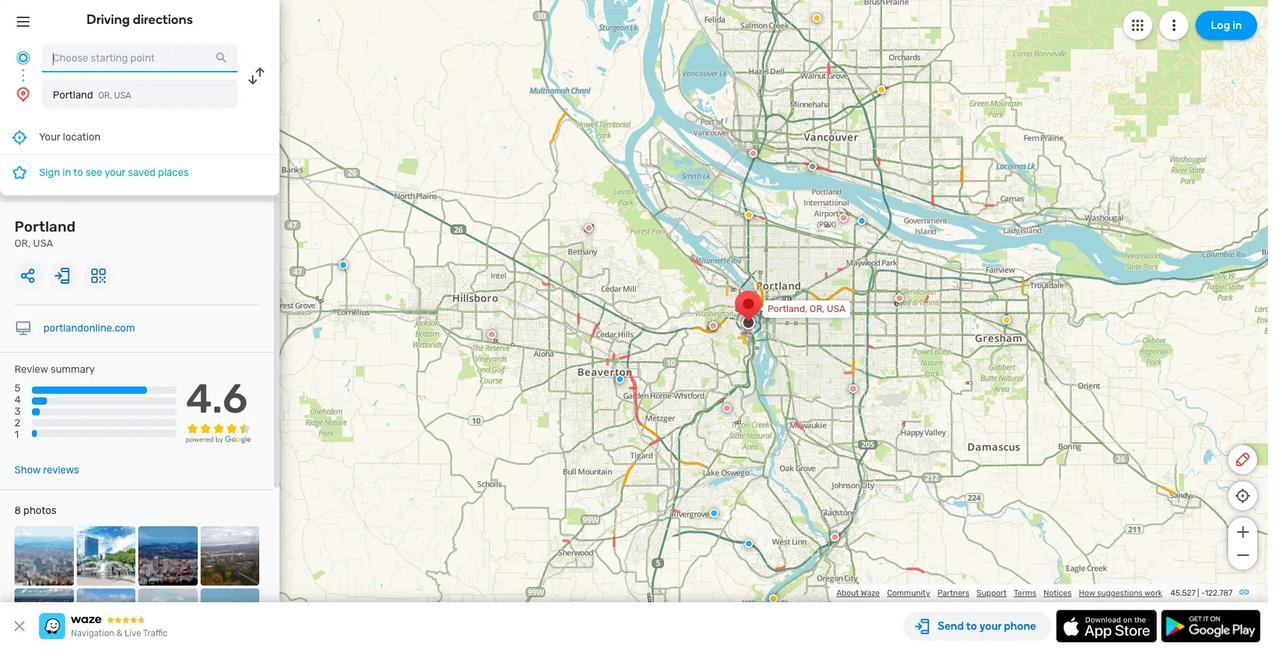 Task type: vqa. For each thing, say whether or not it's contained in the screenshot.
Pier, the 600
no



Task type: locate. For each thing, give the bounding box(es) containing it.
1 horizontal spatial police image
[[745, 540, 754, 549]]

image 8 of portland, portland image
[[200, 589, 259, 648]]

image 1 of portland, portland image
[[14, 527, 74, 586]]

hazard image
[[813, 14, 822, 22], [878, 86, 886, 94], [745, 211, 754, 220]]

driving directions
[[87, 12, 193, 28]]

image 6 of portland, portland image
[[76, 589, 136, 648]]

image 7 of portland, portland image
[[138, 589, 197, 648]]

1 vertical spatial portland or, usa
[[14, 218, 76, 250]]

or,
[[98, 91, 112, 101], [14, 238, 31, 250], [810, 304, 825, 315]]

0 horizontal spatial usa
[[33, 238, 53, 250]]

computer image
[[14, 320, 32, 338]]

or, right portland,
[[810, 304, 825, 315]]

1 horizontal spatial hazard image
[[813, 14, 822, 22]]

portland or, usa down choose starting point text field
[[53, 89, 131, 101]]

1 horizontal spatial or,
[[98, 91, 112, 101]]

122.787
[[1206, 589, 1233, 599]]

portland right location icon
[[53, 89, 93, 101]]

1 vertical spatial hazard image
[[878, 86, 886, 94]]

2 horizontal spatial road closed image
[[840, 214, 849, 222]]

zoom out image
[[1234, 547, 1253, 565]]

road closed image
[[840, 214, 849, 222], [585, 224, 594, 233], [723, 404, 732, 413]]

police image
[[710, 509, 719, 518], [745, 540, 754, 549]]

0 horizontal spatial hazard image
[[770, 595, 778, 604]]

community
[[888, 589, 931, 599]]

portland or, usa down star image
[[14, 218, 76, 250]]

or, down star image
[[14, 238, 31, 250]]

1 horizontal spatial usa
[[114, 91, 131, 101]]

5
[[14, 383, 21, 395]]

image 3 of portland, portland image
[[138, 527, 197, 586]]

recenter image
[[11, 129, 28, 146]]

0 vertical spatial or,
[[98, 91, 112, 101]]

hazard image
[[1003, 316, 1012, 325], [770, 595, 778, 604]]

image 2 of portland, portland image
[[76, 527, 136, 586]]

portland
[[53, 89, 93, 101], [14, 218, 76, 236]]

accident image
[[809, 162, 817, 171]]

review summary
[[14, 364, 95, 376]]

list box
[[0, 120, 280, 196]]

road closed image
[[749, 149, 758, 158], [896, 294, 904, 303], [709, 322, 718, 330], [488, 330, 496, 339], [849, 385, 858, 394], [831, 533, 840, 542]]

-
[[1202, 589, 1206, 599]]

2 vertical spatial or,
[[810, 304, 825, 315]]

0 vertical spatial hazard image
[[813, 14, 822, 22]]

1 vertical spatial or,
[[14, 238, 31, 250]]

1 horizontal spatial hazard image
[[1003, 316, 1012, 325]]

about waze link
[[837, 589, 880, 599]]

police image
[[858, 217, 867, 225], [339, 261, 348, 270], [616, 375, 625, 384]]

1 vertical spatial police image
[[745, 540, 754, 549]]

or, down choose starting point text field
[[98, 91, 112, 101]]

usa
[[114, 91, 131, 101], [33, 238, 53, 250], [827, 304, 846, 315]]

2 vertical spatial road closed image
[[723, 404, 732, 413]]

1 horizontal spatial road closed image
[[723, 404, 732, 413]]

4.6
[[186, 375, 248, 423]]

driving
[[87, 12, 130, 28]]

0 horizontal spatial police image
[[339, 261, 348, 270]]

8 photos
[[14, 505, 56, 517]]

45.527
[[1171, 589, 1196, 599]]

0 vertical spatial police image
[[858, 217, 867, 225]]

terms link
[[1015, 589, 1037, 599]]

image 4 of portland, portland image
[[200, 527, 259, 586]]

notices link
[[1044, 589, 1072, 599]]

1 vertical spatial police image
[[339, 261, 348, 270]]

link image
[[1239, 587, 1251, 599]]

show reviews
[[14, 465, 79, 477]]

zoom in image
[[1234, 524, 1253, 541]]

portland or, usa
[[53, 89, 131, 101], [14, 218, 76, 250]]

1 horizontal spatial police image
[[616, 375, 625, 384]]

45.527 | -122.787
[[1171, 589, 1233, 599]]

0 horizontal spatial police image
[[710, 509, 719, 518]]

8
[[14, 505, 21, 517]]

0 vertical spatial hazard image
[[1003, 316, 1012, 325]]

2 horizontal spatial usa
[[827, 304, 846, 315]]

1 vertical spatial usa
[[33, 238, 53, 250]]

5 4 3 2 1
[[14, 383, 21, 442]]

0 vertical spatial police image
[[710, 509, 719, 518]]

portland,
[[768, 304, 808, 315]]

3
[[14, 406, 21, 418]]

2
[[14, 418, 20, 430]]

portland down star image
[[14, 218, 76, 236]]

0 horizontal spatial road closed image
[[585, 224, 594, 233]]

1 vertical spatial road closed image
[[585, 224, 594, 233]]

Choose starting point text field
[[42, 43, 238, 72]]

work
[[1145, 589, 1163, 599]]

show
[[14, 465, 41, 477]]

1 vertical spatial hazard image
[[770, 595, 778, 604]]

0 horizontal spatial hazard image
[[745, 211, 754, 220]]



Task type: describe. For each thing, give the bounding box(es) containing it.
notices
[[1044, 589, 1072, 599]]

terms
[[1015, 589, 1037, 599]]

navigation & live traffic
[[71, 629, 168, 639]]

suggestions
[[1098, 589, 1143, 599]]

portland, or, usa
[[768, 304, 846, 315]]

portlandonline.com link
[[43, 322, 135, 335]]

2 horizontal spatial police image
[[858, 217, 867, 225]]

navigation
[[71, 629, 114, 639]]

partners link
[[938, 589, 970, 599]]

community link
[[888, 589, 931, 599]]

summary
[[51, 364, 95, 376]]

portlandonline.com
[[43, 322, 135, 335]]

reviews
[[43, 465, 79, 477]]

0 vertical spatial road closed image
[[840, 214, 849, 222]]

waze
[[861, 589, 880, 599]]

location image
[[14, 86, 32, 103]]

image 5 of portland, portland image
[[14, 589, 74, 648]]

0 vertical spatial usa
[[114, 91, 131, 101]]

star image
[[11, 164, 28, 181]]

traffic
[[143, 629, 168, 639]]

about
[[837, 589, 860, 599]]

about waze community partners support terms notices how suggestions work
[[837, 589, 1163, 599]]

|
[[1198, 589, 1200, 599]]

&
[[117, 629, 123, 639]]

2 vertical spatial police image
[[616, 375, 625, 384]]

review
[[14, 364, 48, 376]]

0 vertical spatial portland or, usa
[[53, 89, 131, 101]]

0 horizontal spatial or,
[[14, 238, 31, 250]]

2 vertical spatial usa
[[827, 304, 846, 315]]

photos
[[23, 505, 56, 517]]

1 vertical spatial portland
[[14, 218, 76, 236]]

0 vertical spatial portland
[[53, 89, 93, 101]]

4
[[14, 394, 21, 407]]

2 horizontal spatial hazard image
[[878, 86, 886, 94]]

support link
[[977, 589, 1007, 599]]

2 vertical spatial hazard image
[[745, 211, 754, 220]]

x image
[[11, 618, 28, 636]]

how suggestions work link
[[1080, 589, 1163, 599]]

1
[[14, 429, 19, 442]]

support
[[977, 589, 1007, 599]]

how
[[1080, 589, 1096, 599]]

live
[[125, 629, 141, 639]]

2 horizontal spatial or,
[[810, 304, 825, 315]]

current location image
[[14, 49, 32, 67]]

directions
[[133, 12, 193, 28]]

partners
[[938, 589, 970, 599]]

pencil image
[[1235, 451, 1252, 469]]



